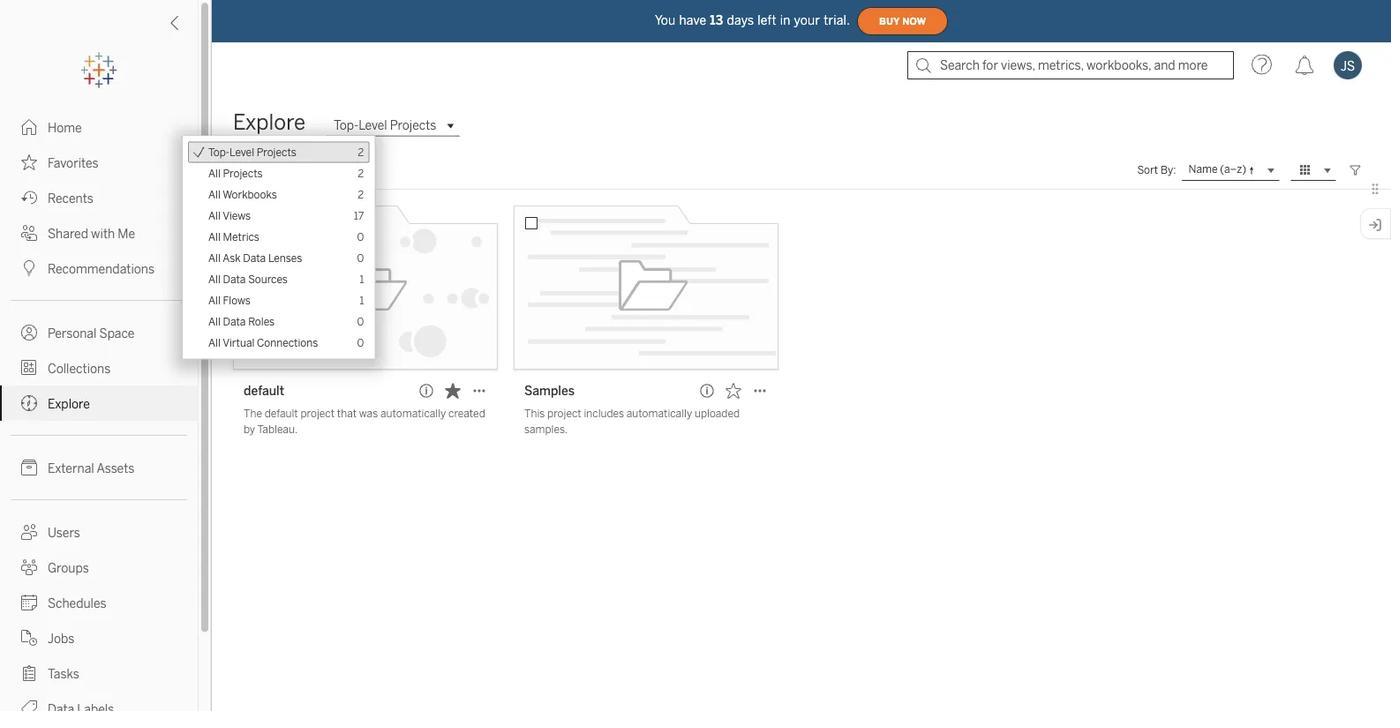 Task type: locate. For each thing, give the bounding box(es) containing it.
1
[[360, 273, 364, 285], [360, 294, 364, 307]]

0 vertical spatial level
[[359, 118, 387, 133]]

collections
[[48, 362, 111, 376]]

projects inside popup button
[[390, 118, 437, 133]]

1 vertical spatial level
[[230, 145, 254, 158]]

2 inside 'checkbox item'
[[358, 145, 364, 158]]

2 up 17
[[358, 188, 364, 201]]

1 vertical spatial projects
[[257, 145, 296, 158]]

0
[[357, 230, 364, 243], [357, 251, 364, 264], [357, 315, 364, 328], [357, 336, 364, 349]]

1 1 from the top
[[360, 273, 364, 285]]

schedules
[[48, 596, 106, 611]]

in
[[780, 13, 791, 28]]

collections link
[[0, 351, 198, 386]]

samples.
[[525, 423, 568, 436]]

views
[[223, 209, 251, 222]]

projects inside 'checkbox item'
[[257, 145, 296, 158]]

default inside the default project that was automatically created by tableau.
[[265, 408, 298, 420]]

automatically
[[381, 408, 446, 420], [627, 408, 693, 420]]

data up flows
[[223, 273, 246, 285]]

1 project from the left
[[301, 408, 335, 420]]

2 vertical spatial data
[[223, 315, 246, 328]]

level up select all
[[359, 118, 387, 133]]

top- up all projects
[[208, 145, 230, 158]]

all up the all views
[[208, 188, 221, 201]]

all down the all views
[[208, 230, 221, 243]]

1 horizontal spatial explore
[[233, 110, 306, 135]]

1 vertical spatial explore
[[48, 397, 90, 411]]

all data roles
[[208, 315, 275, 328]]

project up samples.
[[548, 408, 582, 420]]

2
[[358, 145, 364, 158], [358, 167, 364, 179], [358, 188, 364, 201]]

default
[[244, 384, 284, 398], [265, 408, 298, 420]]

2 vertical spatial 2
[[358, 188, 364, 201]]

data
[[243, 251, 266, 264], [223, 273, 246, 285], [223, 315, 246, 328]]

1 vertical spatial 2
[[358, 167, 364, 179]]

all for all data roles
[[208, 315, 221, 328]]

personal space link
[[0, 315, 198, 351]]

project left that
[[301, 408, 335, 420]]

by:
[[1161, 164, 1177, 177]]

all down all flows
[[208, 315, 221, 328]]

days
[[727, 13, 754, 28]]

favorites
[[48, 156, 99, 170]]

all
[[360, 164, 373, 177], [208, 167, 221, 179], [208, 188, 221, 201], [208, 209, 221, 222], [208, 230, 221, 243], [208, 251, 221, 264], [208, 273, 221, 285], [208, 294, 221, 307], [208, 315, 221, 328], [208, 336, 221, 349]]

1 horizontal spatial project
[[548, 408, 582, 420]]

3 0 from the top
[[357, 315, 364, 328]]

name
[[1189, 163, 1218, 176]]

all for all data sources
[[208, 273, 221, 285]]

0 horizontal spatial project
[[301, 408, 335, 420]]

select
[[326, 164, 358, 177]]

1 vertical spatial default
[[265, 408, 298, 420]]

personal space
[[48, 326, 135, 341]]

roles
[[248, 315, 275, 328]]

1 vertical spatial 1
[[360, 294, 364, 307]]

all inside button
[[360, 164, 373, 177]]

trial.
[[824, 13, 850, 28]]

0 vertical spatial 1
[[360, 273, 364, 285]]

grid view image
[[1298, 162, 1314, 178]]

1 vertical spatial top-
[[208, 145, 230, 158]]

automatically right "was"
[[381, 408, 446, 420]]

0 horizontal spatial explore
[[48, 397, 90, 411]]

tasks link
[[0, 656, 198, 691]]

all left ask
[[208, 251, 221, 264]]

tasks
[[48, 667, 79, 682]]

1 horizontal spatial level
[[359, 118, 387, 133]]

default image
[[233, 206, 498, 370]]

menu
[[183, 136, 375, 359]]

2 0 from the top
[[357, 251, 364, 264]]

you
[[655, 13, 676, 28]]

all for all projects
[[208, 167, 221, 179]]

left
[[758, 13, 777, 28]]

2 right select
[[358, 167, 364, 179]]

level
[[359, 118, 387, 133], [230, 145, 254, 158]]

the default project that was automatically created by tableau.
[[244, 408, 485, 436]]

buy
[[880, 16, 900, 27]]

all left flows
[[208, 294, 221, 307]]

2 up select all
[[358, 145, 364, 158]]

data for sources
[[223, 273, 246, 285]]

virtual
[[223, 336, 255, 349]]

1 2 from the top
[[358, 145, 364, 158]]

home
[[48, 121, 82, 135]]

top-
[[334, 118, 359, 133], [208, 145, 230, 158]]

project
[[301, 408, 335, 420], [548, 408, 582, 420]]

0 horizontal spatial level
[[230, 145, 254, 158]]

checkbox item
[[188, 142, 369, 163]]

top- up select all
[[334, 118, 359, 133]]

2 2 from the top
[[358, 167, 364, 179]]

external assets link
[[0, 450, 198, 486]]

1 automatically from the left
[[381, 408, 446, 420]]

top-level projects up 'new'
[[208, 145, 296, 158]]

default up the
[[244, 384, 284, 398]]

external assets
[[48, 461, 134, 476]]

explore down collections
[[48, 397, 90, 411]]

0 for roles
[[357, 315, 364, 328]]

buy now
[[880, 16, 926, 27]]

1 vertical spatial top-level projects
[[208, 145, 296, 158]]

0 vertical spatial top-level projects
[[334, 118, 437, 133]]

0 horizontal spatial automatically
[[381, 408, 446, 420]]

automatically inside the default project that was automatically created by tableau.
[[381, 408, 446, 420]]

top- inside popup button
[[334, 118, 359, 133]]

4 0 from the top
[[357, 336, 364, 349]]

0 vertical spatial top-
[[334, 118, 359, 133]]

2 vertical spatial projects
[[223, 167, 263, 179]]

0 vertical spatial 2
[[358, 145, 364, 158]]

data down flows
[[223, 315, 246, 328]]

menu containing top-level projects
[[183, 136, 375, 359]]

1 vertical spatial data
[[223, 273, 246, 285]]

top-level projects
[[334, 118, 437, 133], [208, 145, 296, 158]]

3 2 from the top
[[358, 188, 364, 201]]

0 horizontal spatial top-
[[208, 145, 230, 158]]

data up all data sources
[[243, 251, 266, 264]]

groups link
[[0, 550, 198, 585]]

1 horizontal spatial automatically
[[627, 408, 693, 420]]

level up all projects
[[230, 145, 254, 158]]

projects
[[390, 118, 437, 133], [257, 145, 296, 158], [223, 167, 263, 179]]

with
[[91, 226, 115, 241]]

all up all flows
[[208, 273, 221, 285]]

top-level projects up select all
[[334, 118, 437, 133]]

was
[[359, 408, 378, 420]]

all up all workbooks
[[208, 167, 221, 179]]

automatically inside "this project includes automatically uploaded samples."
[[627, 408, 693, 420]]

tableau.
[[257, 423, 298, 436]]

2 project from the left
[[548, 408, 582, 420]]

17
[[354, 209, 364, 222]]

schedules link
[[0, 585, 198, 621]]

2 1 from the top
[[360, 294, 364, 307]]

external
[[48, 461, 94, 476]]

0 vertical spatial projects
[[390, 118, 437, 133]]

2 automatically from the left
[[627, 408, 693, 420]]

all for all workbooks
[[208, 188, 221, 201]]

0 for data
[[357, 251, 364, 264]]

1 for all flows
[[360, 294, 364, 307]]

home link
[[0, 109, 198, 145]]

me
[[118, 226, 135, 241]]

shared with me link
[[0, 215, 198, 251]]

all for all virtual connections
[[208, 336, 221, 349]]

navigation panel element
[[0, 53, 198, 712]]

all left virtual
[[208, 336, 221, 349]]

1 0 from the top
[[357, 230, 364, 243]]

automatically right includes
[[627, 408, 693, 420]]

1 horizontal spatial top-
[[334, 118, 359, 133]]

top-level projects inside popup button
[[334, 118, 437, 133]]

explore up the 'new' popup button
[[233, 110, 306, 135]]

default up tableau.
[[265, 408, 298, 420]]

name (a–z) button
[[1182, 160, 1280, 181]]

1 horizontal spatial top-level projects
[[334, 118, 437, 133]]

personal
[[48, 326, 97, 341]]

explore link
[[0, 386, 198, 421]]

all right select
[[360, 164, 373, 177]]

all left views
[[208, 209, 221, 222]]

0 horizontal spatial top-level projects
[[208, 145, 296, 158]]

uploaded
[[695, 408, 740, 420]]

shared with me
[[48, 226, 135, 241]]



Task type: vqa. For each thing, say whether or not it's contained in the screenshot.
topmost Band
no



Task type: describe. For each thing, give the bounding box(es) containing it.
top- inside 'checkbox item'
[[208, 145, 230, 158]]

ask
[[223, 251, 241, 264]]

the
[[244, 408, 262, 420]]

connections
[[257, 336, 318, 349]]

samples
[[525, 384, 575, 398]]

now
[[903, 16, 926, 27]]

this
[[525, 408, 545, 420]]

this project includes automatically uploaded samples.
[[525, 408, 740, 436]]

top-level projects inside 'checkbox item'
[[208, 145, 296, 158]]

select all button
[[314, 160, 385, 181]]

(a–z)
[[1221, 163, 1247, 176]]

jobs link
[[0, 621, 198, 656]]

2 for top-level projects
[[358, 145, 364, 158]]

sort by:
[[1138, 164, 1177, 177]]

sort
[[1138, 164, 1159, 177]]

all data sources
[[208, 273, 288, 285]]

your
[[794, 13, 820, 28]]

0 vertical spatial default
[[244, 384, 284, 398]]

new
[[252, 164, 274, 177]]

buy now button
[[858, 7, 948, 35]]

0 vertical spatial data
[[243, 251, 266, 264]]

all metrics
[[208, 230, 260, 243]]

all ask data lenses
[[208, 251, 302, 264]]

0 vertical spatial explore
[[233, 110, 306, 135]]

checkbox item containing top-level projects
[[188, 142, 369, 163]]

groups
[[48, 561, 89, 576]]

data for roles
[[223, 315, 246, 328]]

shared
[[48, 226, 88, 241]]

have
[[679, 13, 707, 28]]

jobs
[[48, 632, 74, 646]]

users
[[48, 526, 80, 540]]

you have 13 days left in your trial.
[[655, 13, 850, 28]]

top-level projects button
[[327, 115, 459, 136]]

all workbooks
[[208, 188, 277, 201]]

name (a–z)
[[1189, 163, 1247, 176]]

recents
[[48, 191, 93, 206]]

by
[[244, 423, 255, 436]]

recents link
[[0, 180, 198, 215]]

project inside the default project that was automatically created by tableau.
[[301, 408, 335, 420]]

level inside popup button
[[359, 118, 387, 133]]

new button
[[233, 160, 304, 181]]

workbooks
[[223, 188, 277, 201]]

users link
[[0, 515, 198, 550]]

recommendations link
[[0, 251, 198, 286]]

created
[[449, 408, 485, 420]]

recommendations
[[48, 262, 155, 276]]

all for all metrics
[[208, 230, 221, 243]]

1 for all data sources
[[360, 273, 364, 285]]

explore inside main navigation. press the up and down arrow keys to access links. element
[[48, 397, 90, 411]]

2 for all projects
[[358, 167, 364, 179]]

all for all ask data lenses
[[208, 251, 221, 264]]

assets
[[97, 461, 134, 476]]

space
[[99, 326, 135, 341]]

favorites link
[[0, 145, 198, 180]]

all for all flows
[[208, 294, 221, 307]]

includes
[[584, 408, 624, 420]]

main navigation. press the up and down arrow keys to access links. element
[[0, 109, 198, 712]]

all projects
[[208, 167, 263, 179]]

level inside 'checkbox item'
[[230, 145, 254, 158]]

0 for connections
[[357, 336, 364, 349]]

all virtual connections
[[208, 336, 318, 349]]

all for all views
[[208, 209, 221, 222]]

metrics
[[223, 230, 260, 243]]

sources
[[248, 273, 288, 285]]

select all
[[326, 164, 373, 177]]

all flows
[[208, 294, 251, 307]]

Search for views, metrics, workbooks, and more text field
[[908, 51, 1234, 79]]

that
[[337, 408, 357, 420]]

2 for all workbooks
[[358, 188, 364, 201]]

all views
[[208, 209, 251, 222]]

samples image
[[514, 206, 779, 370]]

flows
[[223, 294, 251, 307]]

lenses
[[268, 251, 302, 264]]

project inside "this project includes automatically uploaded samples."
[[548, 408, 582, 420]]

13
[[710, 13, 724, 28]]



